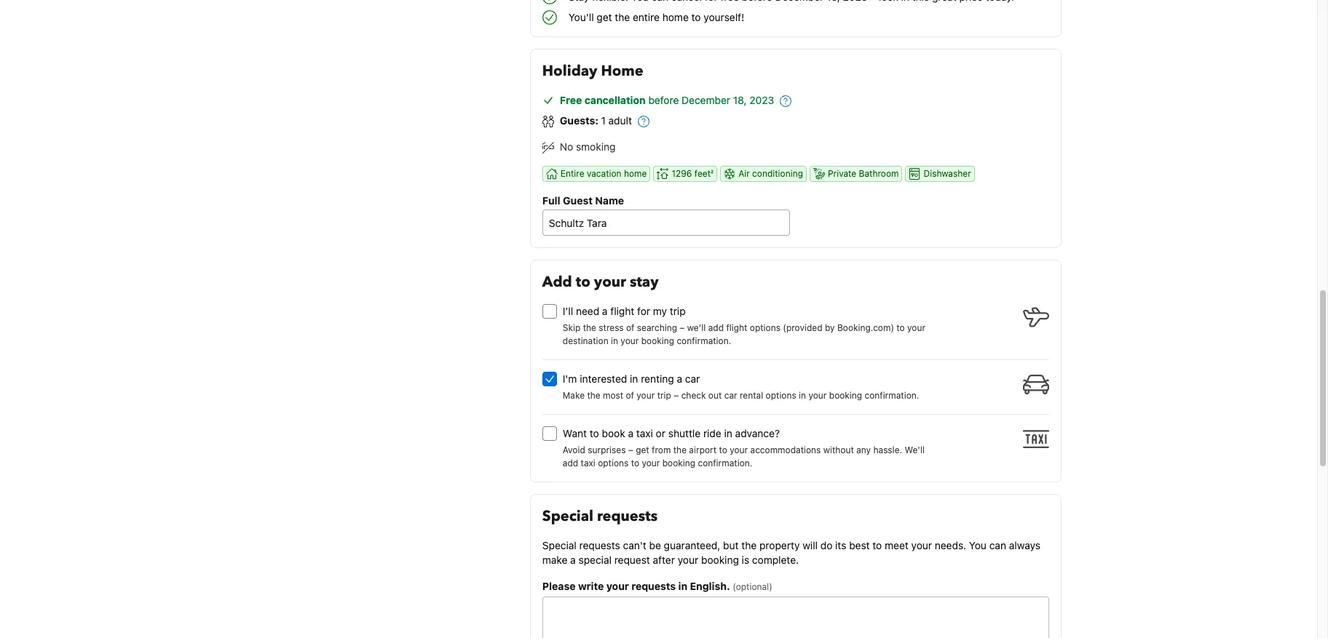 Task type: describe. For each thing, give the bounding box(es) containing it.
– inside avoid surprises – get from the airport to your accommodations without any hassle. we'll add taxi options to your booking confirmation.
[[628, 445, 634, 456]]

its
[[836, 540, 847, 552]]

free cancellation before december 18, 2023
[[560, 94, 774, 106]]

your down from
[[642, 458, 660, 469]]

entire vacation home
[[561, 168, 647, 179]]

of for flight
[[626, 323, 635, 334]]

free
[[560, 94, 582, 106]]

booking inside avoid surprises – get from the airport to your accommodations without any hassle. we'll add taxi options to your booking confirmation.
[[663, 458, 696, 469]]

adult
[[609, 114, 632, 127]]

0 vertical spatial trip
[[670, 305, 686, 318]]

you'll
[[569, 11, 594, 23]]

the inside special requests can't be guaranteed, but the property will do its best to meet your needs. you can always make a special request after your booking is complete.
[[742, 540, 757, 552]]

the left entire on the left top of the page
[[615, 11, 630, 23]]

hassle.
[[874, 445, 903, 456]]

add to your stay
[[543, 273, 659, 292]]

want
[[563, 428, 587, 440]]

to inside special requests can't be guaranteed, but the property will do its best to meet your needs. you can always make a special request after your booking is complete.
[[873, 540, 882, 552]]

(optional)
[[733, 582, 773, 593]]

please
[[543, 581, 576, 593]]

1296
[[672, 168, 692, 179]]

you
[[969, 540, 987, 552]]

requests for special requests can't be guaranteed, but the property will do its best to meet your needs. you can always make a special request after your booking is complete.
[[580, 540, 620, 552]]

write
[[578, 581, 604, 593]]

in left english.
[[679, 581, 688, 593]]

2 vertical spatial requests
[[632, 581, 676, 593]]

can't
[[623, 540, 647, 552]]

we'll
[[687, 323, 706, 334]]

conditioning
[[753, 168, 803, 179]]

in inside skip the stress of searching – we'll add flight options (provided by booking.com) to your destination in your booking confirmation.
[[611, 336, 618, 347]]

or
[[656, 428, 666, 440]]

air
[[739, 168, 750, 179]]

rental
[[740, 391, 764, 402]]

guests:
[[560, 114, 599, 127]]

please write your requests in english. (optional)
[[543, 581, 773, 593]]

accommodations
[[751, 445, 821, 456]]

destination
[[563, 336, 609, 347]]

will
[[803, 540, 818, 552]]

your right 'write'
[[607, 581, 629, 593]]

add
[[543, 273, 572, 292]]

december
[[682, 94, 731, 106]]

your down renting
[[637, 391, 655, 402]]

is
[[742, 555, 750, 567]]

guests: 1 adult
[[560, 114, 632, 127]]

a right need
[[602, 305, 608, 318]]

guest
[[563, 195, 593, 207]]

no
[[560, 141, 573, 153]]

in left renting
[[630, 373, 638, 386]]

i'm
[[563, 373, 577, 386]]

be
[[649, 540, 661, 552]]

2023
[[750, 94, 774, 106]]

0 horizontal spatial get
[[597, 11, 612, 23]]

booking.com)
[[838, 323, 894, 334]]

cancellation
[[585, 94, 646, 106]]

the inside avoid surprises – get from the airport to your accommodations without any hassle. we'll add taxi options to your booking confirmation.
[[674, 445, 687, 456]]

after
[[653, 555, 675, 567]]

your up without
[[809, 391, 827, 402]]

options inside skip the stress of searching – we'll add flight options (provided by booking.com) to your destination in your booking confirmation.
[[750, 323, 781, 334]]

avoid surprises – get from the airport to your accommodations without any hassle. we'll add taxi options to your booking confirmation.
[[563, 445, 925, 469]]

private bathroom
[[828, 168, 899, 179]]

do
[[821, 540, 833, 552]]

stay
[[630, 273, 659, 292]]

i'll need a flight for my trip
[[563, 305, 686, 318]]

guaranteed,
[[664, 540, 721, 552]]

bathroom
[[859, 168, 899, 179]]

of for renting
[[626, 391, 634, 402]]

best
[[849, 540, 870, 552]]

1 horizontal spatial –
[[674, 391, 679, 402]]

name
[[595, 195, 624, 207]]

private
[[828, 168, 857, 179]]

want to book a taxi or shuttle ride in advance?
[[563, 428, 780, 440]]

always
[[1009, 540, 1041, 552]]

but
[[723, 540, 739, 552]]

1 vertical spatial confirmation.
[[865, 391, 919, 402]]

1
[[601, 114, 606, 127]]

i'll
[[563, 305, 573, 318]]

your up i'll need a flight for my trip
[[594, 273, 626, 292]]

your right booking.com)
[[908, 323, 926, 334]]

renting
[[641, 373, 674, 386]]

dishwasher
[[924, 168, 971, 179]]

special requests can't be guaranteed, but the property will do its best to meet your needs. you can always make a special request after your booking is complete.
[[543, 540, 1041, 567]]

by
[[825, 323, 835, 334]]

no smoking
[[560, 141, 616, 153]]

for
[[637, 305, 650, 318]]

0 vertical spatial car
[[685, 373, 700, 386]]

avoid
[[563, 445, 585, 456]]

to down want to book a taxi or shuttle ride in advance?
[[631, 458, 640, 469]]

you'll get the entire home to yourself!
[[569, 11, 745, 23]]

stress
[[599, 323, 624, 334]]

to down 'ride' at the right
[[719, 445, 728, 456]]

special for special requests can't be guaranteed, but the property will do its best to meet your needs. you can always make a special request after your booking is complete.
[[543, 540, 577, 552]]

airport
[[689, 445, 717, 456]]

a right book
[[628, 428, 634, 440]]

your down advance?
[[730, 445, 748, 456]]

to left yourself!
[[692, 11, 701, 23]]

my
[[653, 305, 667, 318]]

ride
[[704, 428, 722, 440]]

group containing i'll need a flight for my trip
[[543, 299, 1056, 471]]

to inside skip the stress of searching – we'll add flight options (provided by booking.com) to your destination in your booking confirmation.
[[897, 323, 905, 334]]

any
[[857, 445, 871, 456]]

feet²
[[695, 168, 714, 179]]



Task type: locate. For each thing, give the bounding box(es) containing it.
0 horizontal spatial car
[[685, 373, 700, 386]]

booking down the 'but'
[[701, 555, 739, 567]]

options right rental
[[766, 391, 797, 402]]

0 horizontal spatial add
[[563, 458, 579, 469]]

booking inside special requests can't be guaranteed, but the property will do its best to meet your needs. you can always make a special request after your booking is complete.
[[701, 555, 739, 567]]

options
[[750, 323, 781, 334], [766, 391, 797, 402], [598, 458, 629, 469]]

add right we'll
[[708, 323, 724, 334]]

special
[[579, 555, 612, 567]]

1 vertical spatial –
[[674, 391, 679, 402]]

2 of from the top
[[626, 391, 634, 402]]

add inside skip the stress of searching – we'll add flight options (provided by booking.com) to your destination in your booking confirmation.
[[708, 323, 724, 334]]

2 vertical spatial –
[[628, 445, 634, 456]]

home
[[601, 61, 644, 81]]

confirmation. down we'll
[[677, 336, 732, 347]]

0 vertical spatial taxi
[[637, 428, 653, 440]]

requests inside special requests can't be guaranteed, but the property will do its best to meet your needs. you can always make a special request after your booking is complete.
[[580, 540, 620, 552]]

the
[[615, 11, 630, 23], [583, 323, 597, 334], [587, 391, 601, 402], [674, 445, 687, 456], [742, 540, 757, 552]]

1 of from the top
[[626, 323, 635, 334]]

surprises
[[588, 445, 626, 456]]

need
[[576, 305, 600, 318]]

a inside special requests can't be guaranteed, but the property will do its best to meet your needs. you can always make a special request after your booking is complete.
[[570, 555, 576, 567]]

the down shuttle
[[674, 445, 687, 456]]

options inside avoid surprises – get from the airport to your accommodations without any hassle. we'll add taxi options to your booking confirmation.
[[598, 458, 629, 469]]

the up "is"
[[742, 540, 757, 552]]

needs.
[[935, 540, 967, 552]]

None text field
[[543, 598, 1050, 639]]

before
[[649, 94, 679, 106]]

1 vertical spatial home
[[624, 168, 647, 179]]

2 vertical spatial confirmation.
[[698, 458, 753, 469]]

to right best
[[873, 540, 882, 552]]

special requests
[[543, 507, 658, 527]]

booking inside skip the stress of searching – we'll add flight options (provided by booking.com) to your destination in your booking confirmation.
[[641, 336, 675, 347]]

– left check
[[674, 391, 679, 402]]

booking down from
[[663, 458, 696, 469]]

the down interested
[[587, 391, 601, 402]]

(provided
[[783, 323, 823, 334]]

add inside avoid surprises – get from the airport to your accommodations without any hassle. we'll add taxi options to your booking confirmation.
[[563, 458, 579, 469]]

holiday
[[543, 61, 598, 81]]

1 vertical spatial trip
[[657, 391, 671, 402]]

– right surprises
[[628, 445, 634, 456]]

0 horizontal spatial home
[[624, 168, 647, 179]]

requests down after
[[632, 581, 676, 593]]

0 vertical spatial add
[[708, 323, 724, 334]]

the inside skip the stress of searching – we'll add flight options (provided by booking.com) to your destination in your booking confirmation.
[[583, 323, 597, 334]]

entire
[[561, 168, 585, 179]]

in right rental
[[799, 391, 806, 402]]

– inside skip the stress of searching – we'll add flight options (provided by booking.com) to your destination in your booking confirmation.
[[680, 323, 685, 334]]

home right entire on the left top of the page
[[663, 11, 689, 23]]

of inside skip the stress of searching – we'll add flight options (provided by booking.com) to your destination in your booking confirmation.
[[626, 323, 635, 334]]

1296 feet²
[[672, 168, 714, 179]]

i'm interested in renting a car
[[563, 373, 700, 386]]

get left from
[[636, 445, 650, 456]]

confirmation. inside avoid surprises – get from the airport to your accommodations without any hassle. we'll add taxi options to your booking confirmation.
[[698, 458, 753, 469]]

taxi left or
[[637, 428, 653, 440]]

group
[[543, 299, 1056, 471]]

car
[[685, 373, 700, 386], [725, 391, 738, 402]]

your right the meet
[[912, 540, 932, 552]]

confirmation. down the airport
[[698, 458, 753, 469]]

2 horizontal spatial –
[[680, 323, 685, 334]]

confirmation. up hassle.
[[865, 391, 919, 402]]

– left we'll
[[680, 323, 685, 334]]

of
[[626, 323, 635, 334], [626, 391, 634, 402]]

get inside avoid surprises – get from the airport to your accommodations without any hassle. we'll add taxi options to your booking confirmation.
[[636, 445, 650, 456]]

0 horizontal spatial –
[[628, 445, 634, 456]]

in down stress
[[611, 336, 618, 347]]

from
[[652, 445, 671, 456]]

your down guaranteed,
[[678, 555, 699, 567]]

requests up can't
[[597, 507, 658, 527]]

vacation
[[587, 168, 622, 179]]

booking down the searching
[[641, 336, 675, 347]]

flight inside skip the stress of searching – we'll add flight options (provided by booking.com) to your destination in your booking confirmation.
[[726, 323, 748, 334]]

full guest name
[[543, 195, 624, 207]]

1 vertical spatial requests
[[580, 540, 620, 552]]

flight
[[611, 305, 635, 318], [726, 323, 748, 334]]

1 vertical spatial add
[[563, 458, 579, 469]]

shuttle
[[669, 428, 701, 440]]

flight right we'll
[[726, 323, 748, 334]]

booking up without
[[829, 391, 863, 402]]

the up 'destination' in the left bottom of the page
[[583, 323, 597, 334]]

special
[[543, 507, 594, 527], [543, 540, 577, 552]]

meet
[[885, 540, 909, 552]]

1 horizontal spatial home
[[663, 11, 689, 23]]

18,
[[733, 94, 747, 106]]

request
[[615, 555, 650, 567]]

english.
[[690, 581, 730, 593]]

can
[[990, 540, 1007, 552]]

complete.
[[752, 555, 799, 567]]

taxi inside avoid surprises – get from the airport to your accommodations without any hassle. we'll add taxi options to your booking confirmation.
[[581, 458, 596, 469]]

1 horizontal spatial taxi
[[637, 428, 653, 440]]

taxi down avoid
[[581, 458, 596, 469]]

0 vertical spatial of
[[626, 323, 635, 334]]

requests
[[597, 507, 658, 527], [580, 540, 620, 552], [632, 581, 676, 593]]

to left book
[[590, 428, 599, 440]]

1 vertical spatial of
[[626, 391, 634, 402]]

confirmation. inside skip the stress of searching – we'll add flight options (provided by booking.com) to your destination in your booking confirmation.
[[677, 336, 732, 347]]

of down i'll need a flight for my trip
[[626, 323, 635, 334]]

car up check
[[685, 373, 700, 386]]

1 horizontal spatial car
[[725, 391, 738, 402]]

car right 'out'
[[725, 391, 738, 402]]

2 special from the top
[[543, 540, 577, 552]]

most
[[603, 391, 624, 402]]

check
[[682, 391, 706, 402]]

your down stress
[[621, 336, 639, 347]]

a right make
[[570, 555, 576, 567]]

property
[[760, 540, 800, 552]]

1 vertical spatial car
[[725, 391, 738, 402]]

–
[[680, 323, 685, 334], [674, 391, 679, 402], [628, 445, 634, 456]]

book
[[602, 428, 626, 440]]

1 horizontal spatial flight
[[726, 323, 748, 334]]

Full Guest Name text field
[[543, 210, 790, 236]]

skip
[[563, 323, 581, 334]]

add down avoid
[[563, 458, 579, 469]]

trip right the my at the top
[[670, 305, 686, 318]]

without
[[824, 445, 854, 456]]

home right vacation
[[624, 168, 647, 179]]

1 vertical spatial taxi
[[581, 458, 596, 469]]

1 vertical spatial flight
[[726, 323, 748, 334]]

0 vertical spatial confirmation.
[[677, 336, 732, 347]]

get
[[597, 11, 612, 23], [636, 445, 650, 456]]

special for special requests
[[543, 507, 594, 527]]

taxi
[[637, 428, 653, 440], [581, 458, 596, 469]]

make
[[563, 391, 585, 402]]

entire
[[633, 11, 660, 23]]

0 horizontal spatial flight
[[611, 305, 635, 318]]

of down the i'm interested in renting a car
[[626, 391, 634, 402]]

2 vertical spatial options
[[598, 458, 629, 469]]

make
[[543, 555, 568, 567]]

to
[[692, 11, 701, 23], [576, 273, 591, 292], [897, 323, 905, 334], [590, 428, 599, 440], [719, 445, 728, 456], [631, 458, 640, 469], [873, 540, 882, 552]]

1 vertical spatial options
[[766, 391, 797, 402]]

booking
[[641, 336, 675, 347], [829, 391, 863, 402], [663, 458, 696, 469], [701, 555, 739, 567]]

options down surprises
[[598, 458, 629, 469]]

0 vertical spatial get
[[597, 11, 612, 23]]

a up check
[[677, 373, 683, 386]]

out
[[709, 391, 722, 402]]

add
[[708, 323, 724, 334], [563, 458, 579, 469]]

in
[[611, 336, 618, 347], [630, 373, 638, 386], [799, 391, 806, 402], [724, 428, 733, 440], [679, 581, 688, 593]]

requests for special requests
[[597, 507, 658, 527]]

confirmation.
[[677, 336, 732, 347], [865, 391, 919, 402], [698, 458, 753, 469]]

home
[[663, 11, 689, 23], [624, 168, 647, 179]]

interested
[[580, 373, 627, 386]]

to right add
[[576, 273, 591, 292]]

0 horizontal spatial taxi
[[581, 458, 596, 469]]

get right you'll
[[597, 11, 612, 23]]

we'll
[[905, 445, 925, 456]]

0 vertical spatial –
[[680, 323, 685, 334]]

1 horizontal spatial add
[[708, 323, 724, 334]]

skip the stress of searching – we'll add flight options (provided by booking.com) to your destination in your booking confirmation.
[[563, 323, 926, 347]]

air conditioning
[[739, 168, 803, 179]]

holiday home
[[543, 61, 644, 81]]

1 horizontal spatial get
[[636, 445, 650, 456]]

yourself!
[[704, 11, 745, 23]]

0 vertical spatial flight
[[611, 305, 635, 318]]

requests up special
[[580, 540, 620, 552]]

0 vertical spatial options
[[750, 323, 781, 334]]

0 vertical spatial requests
[[597, 507, 658, 527]]

to right booking.com)
[[897, 323, 905, 334]]

special inside special requests can't be guaranteed, but the property will do its best to meet your needs. you can always make a special request after your booking is complete.
[[543, 540, 577, 552]]

trip down renting
[[657, 391, 671, 402]]

advance?
[[735, 428, 780, 440]]

0 vertical spatial special
[[543, 507, 594, 527]]

in right 'ride' at the right
[[724, 428, 733, 440]]

0 vertical spatial home
[[663, 11, 689, 23]]

1 special from the top
[[543, 507, 594, 527]]

flight up stress
[[611, 305, 635, 318]]

options left (provided
[[750, 323, 781, 334]]

make the most of your trip – check out car rental options in your booking confirmation.
[[563, 391, 919, 402]]

1 vertical spatial get
[[636, 445, 650, 456]]

1 vertical spatial special
[[543, 540, 577, 552]]

smoking
[[576, 141, 616, 153]]



Task type: vqa. For each thing, say whether or not it's contained in the screenshot.
the conditioning
yes



